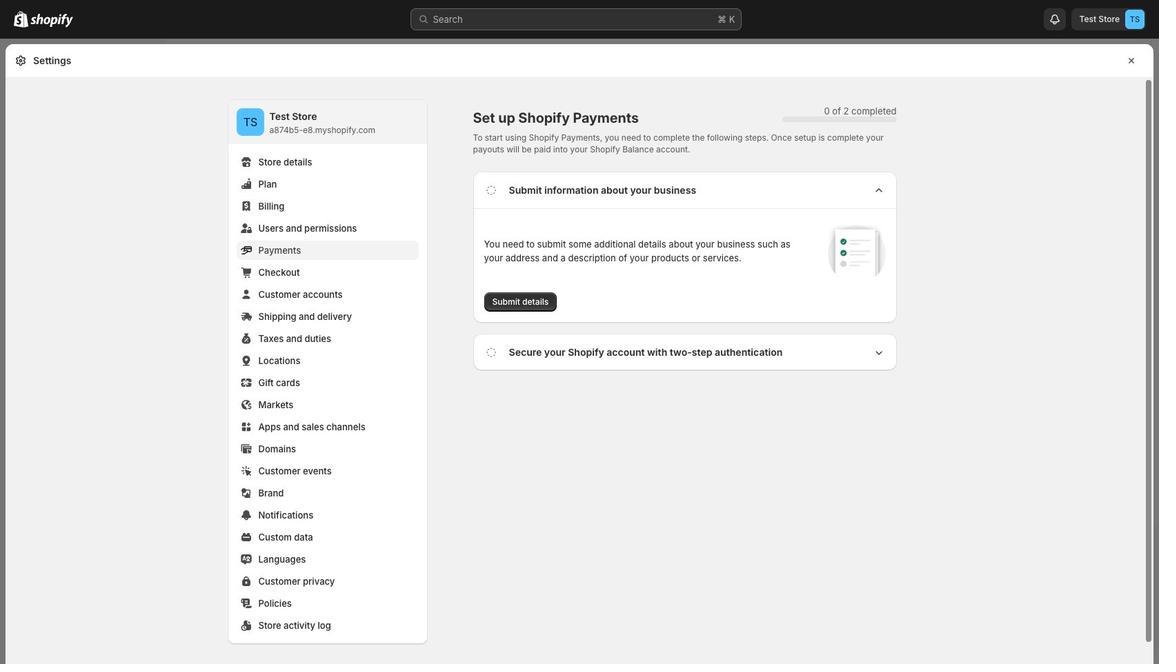 Task type: describe. For each thing, give the bounding box(es) containing it.
shop settings menu element
[[228, 100, 427, 644]]

test store image
[[236, 108, 264, 136]]

0 horizontal spatial shopify image
[[14, 11, 28, 28]]

settings dialog
[[6, 44, 1154, 665]]



Task type: locate. For each thing, give the bounding box(es) containing it.
test store image
[[1126, 10, 1145, 29]]

shopify image
[[14, 11, 28, 28], [30, 14, 73, 28]]

1 horizontal spatial shopify image
[[30, 14, 73, 28]]



